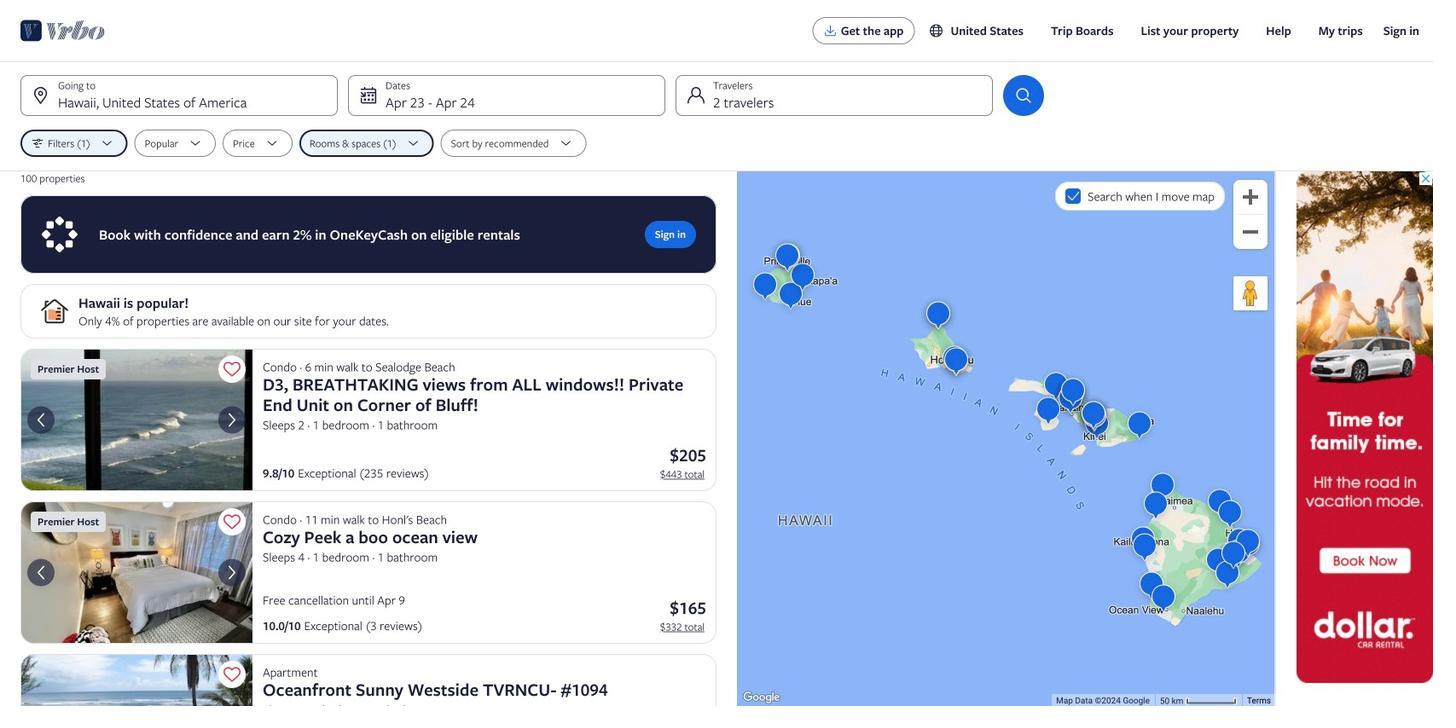 Task type: describe. For each thing, give the bounding box(es) containing it.
vrbo logo image
[[20, 17, 105, 44]]

show previous image for cozy peek a boo ocean view image
[[31, 563, 51, 583]]

show previous image for d3, breathtaking views from all windows!! private end unit on corner of bluff! image
[[31, 410, 51, 430]]

show next image for d3, breathtaking views from all windows!! private end unit on corner of bluff! image
[[222, 410, 242, 430]]

download the app button image
[[824, 24, 837, 38]]

search image
[[1013, 85, 1034, 106]]



Task type: vqa. For each thing, say whether or not it's contained in the screenshot.
small icon
yes



Task type: locate. For each thing, give the bounding box(es) containing it.
google image
[[741, 689, 782, 706]]

small image
[[929, 23, 951, 38]]

map region
[[737, 171, 1276, 706]]

second floor view from balcony image
[[20, 654, 253, 706]]

waves from the alcove window image
[[20, 349, 253, 491]]

cozy bedroom with plush pillows and medium firm mattress image
[[20, 502, 253, 644]]

show next image for cozy peek a boo ocean view image
[[222, 563, 242, 583]]



